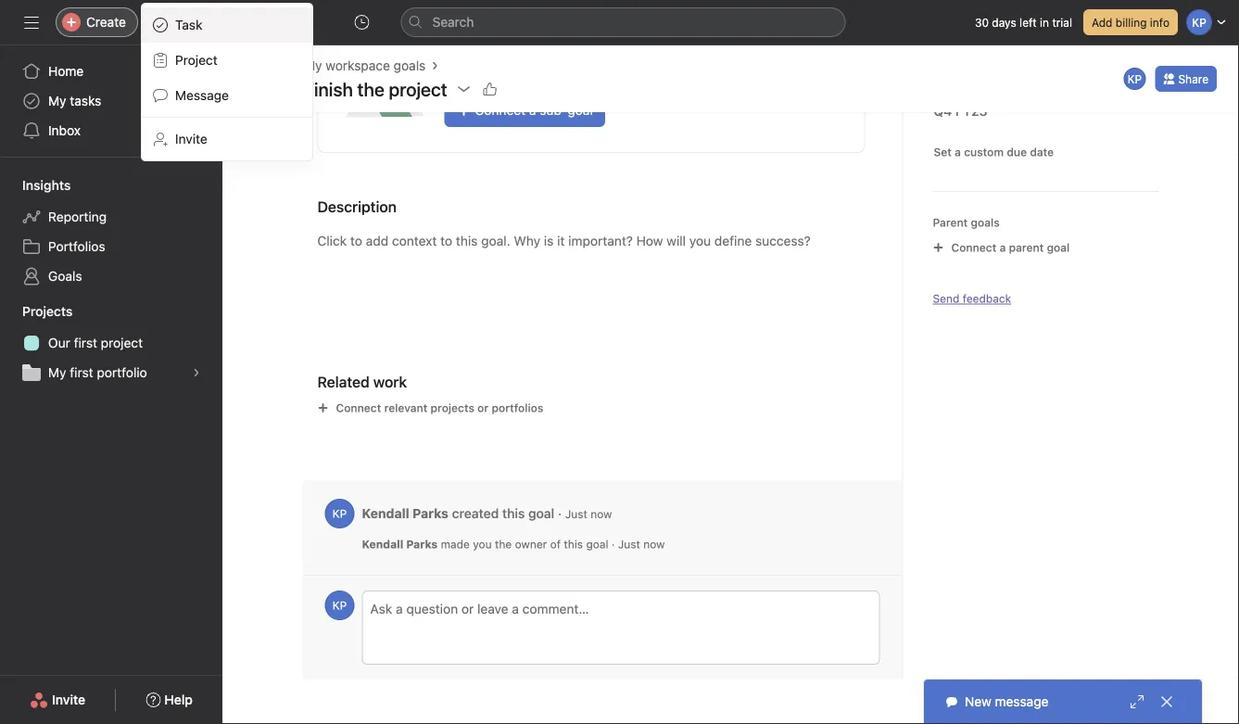 Task type: vqa. For each thing, say whether or not it's contained in the screenshot.
30
yes



Task type: locate. For each thing, give the bounding box(es) containing it.
projects element
[[0, 295, 222, 391]]

kp
[[1128, 72, 1142, 85], [333, 507, 347, 520], [333, 599, 347, 612]]

insights button
[[0, 176, 71, 195]]

2 vertical spatial my
[[48, 365, 66, 380]]

my left tasks
[[48, 93, 66, 108]]

created
[[452, 505, 499, 521]]

portfolios
[[492, 401, 544, 414]]

0 horizontal spatial a
[[955, 146, 961, 159]]

workspace
[[326, 58, 390, 73]]

parks for made
[[406, 538, 438, 551]]

relevant
[[384, 401, 428, 414]]

kendall
[[362, 505, 409, 521], [362, 538, 403, 551]]

invite
[[175, 131, 207, 146], [52, 692, 85, 707]]

help button
[[134, 683, 205, 717]]

this
[[502, 505, 525, 521], [564, 538, 583, 551]]

goals
[[394, 58, 426, 73], [971, 216, 1000, 229]]

create button
[[56, 7, 138, 37]]

first
[[74, 335, 97, 350], [70, 365, 93, 380]]

just right of
[[618, 538, 640, 551]]

0 vertical spatial just
[[565, 507, 588, 520]]

0 horizontal spatial this
[[502, 505, 525, 521]]

1 vertical spatial connect
[[336, 401, 381, 414]]

goal right parent at the right of page
[[1047, 241, 1070, 254]]

1 horizontal spatial goal
[[586, 538, 609, 551]]

just inside kendall parks created this goal · just now
[[565, 507, 588, 520]]

share button
[[1155, 66, 1217, 92]]

insights
[[22, 178, 71, 193]]

q4 fy23 button
[[922, 95, 1018, 128]]

0 vertical spatial parks
[[413, 505, 449, 521]]

kendall for created
[[362, 505, 409, 521]]

add
[[1092, 16, 1113, 29]]

search
[[432, 14, 474, 30]]

kendall left the made at the left bottom
[[362, 538, 403, 551]]

connect down related work at bottom
[[336, 401, 381, 414]]

1 vertical spatial kendall
[[362, 538, 403, 551]]

1 horizontal spatial connect
[[952, 241, 997, 254]]

a for set
[[955, 146, 961, 159]]

kendall parks link for ·
[[362, 538, 438, 551]]

my for my tasks
[[48, 93, 66, 108]]

home link
[[11, 57, 211, 86]]

parks up the made at the left bottom
[[413, 505, 449, 521]]

this right of
[[564, 538, 583, 551]]

connect down parent goals
[[952, 241, 997, 254]]

1 vertical spatial invite
[[52, 692, 85, 707]]

my up finish
[[304, 58, 322, 73]]

task menu item
[[142, 7, 312, 43]]

0 vertical spatial goal
[[1047, 241, 1070, 254]]

kendall parks created this goal · just now
[[362, 505, 612, 521]]

just up kendall parks made you the owner of this goal · just now
[[565, 507, 588, 520]]

0 vertical spatial first
[[74, 335, 97, 350]]

goal right of
[[586, 538, 609, 551]]

1 vertical spatial kendall parks link
[[362, 538, 438, 551]]

send
[[933, 292, 960, 305]]

q4 fy23
[[934, 103, 988, 119]]

connect
[[952, 241, 997, 254], [336, 401, 381, 414]]

kp button
[[1122, 66, 1148, 92], [325, 499, 355, 528], [325, 591, 355, 620]]

0 vertical spatial my
[[304, 58, 322, 73]]

2 vertical spatial kp
[[333, 599, 347, 612]]

my tasks
[[48, 93, 101, 108]]

projects
[[431, 401, 475, 414]]

1 vertical spatial kp
[[333, 507, 347, 520]]

kendall parks link
[[362, 505, 449, 521], [362, 538, 438, 551]]

0 vertical spatial goals
[[394, 58, 426, 73]]

1 horizontal spatial goals
[[971, 216, 1000, 229]]

close image
[[1160, 694, 1175, 709]]

connect relevant projects or portfolios button
[[309, 395, 552, 421]]

·
[[558, 505, 562, 521], [612, 538, 615, 551]]

kp for kp button to the bottom
[[333, 599, 347, 612]]

1 kendall parks link from the top
[[362, 505, 449, 521]]

goal
[[1047, 241, 1070, 254], [528, 505, 555, 521], [586, 538, 609, 551]]

project
[[175, 52, 218, 68]]

this up kendall parks made you the owner of this goal · just now
[[502, 505, 525, 521]]

1 kendall from the top
[[362, 505, 409, 521]]

show options image
[[457, 82, 472, 96]]

kendall for made
[[362, 538, 403, 551]]

1 horizontal spatial this
[[564, 538, 583, 551]]

2 horizontal spatial goal
[[1047, 241, 1070, 254]]

goals
[[48, 268, 82, 284]]

a left parent at the right of page
[[1000, 241, 1006, 254]]

2 vertical spatial goal
[[586, 538, 609, 551]]

1 horizontal spatial ·
[[612, 538, 615, 551]]

0 horizontal spatial invite
[[52, 692, 85, 707]]

my inside projects element
[[48, 365, 66, 380]]

global element
[[0, 45, 222, 157]]

2 kendall parks link from the top
[[362, 538, 438, 551]]

parks for created
[[413, 505, 449, 521]]

now
[[591, 507, 612, 520], [644, 538, 665, 551]]

1 horizontal spatial a
[[1000, 241, 1006, 254]]

kp for middle kp button
[[333, 507, 347, 520]]

1 vertical spatial now
[[644, 538, 665, 551]]

2 kendall from the top
[[362, 538, 403, 551]]

set a custom due date button
[[929, 143, 1059, 161]]

0 vertical spatial kp button
[[1122, 66, 1148, 92]]

goal up owner
[[528, 505, 555, 521]]

our first project
[[48, 335, 143, 350]]

expand new message image
[[1130, 694, 1145, 709]]

now inside kendall parks created this goal · just now
[[591, 507, 612, 520]]

info
[[1150, 16, 1170, 29]]

my workspace goals
[[304, 58, 426, 73]]

left
[[1020, 16, 1037, 29]]

0 vertical spatial connect
[[952, 241, 997, 254]]

parks
[[413, 505, 449, 521], [406, 538, 438, 551]]

a
[[955, 146, 961, 159], [1000, 241, 1006, 254]]

1 horizontal spatial just
[[618, 538, 640, 551]]

1 vertical spatial a
[[1000, 241, 1006, 254]]

search button
[[401, 7, 846, 37]]

see details, my first portfolio image
[[191, 367, 202, 378]]

0 horizontal spatial goal
[[528, 505, 555, 521]]

my down our
[[48, 365, 66, 380]]

first right our
[[74, 335, 97, 350]]

kendall parks link up the made at the left bottom
[[362, 505, 449, 521]]

my inside global element
[[48, 93, 66, 108]]

0 horizontal spatial ·
[[558, 505, 562, 521]]

0 vertical spatial invite
[[175, 131, 207, 146]]

1 vertical spatial my
[[48, 93, 66, 108]]

0 vertical spatial this
[[502, 505, 525, 521]]

0 horizontal spatial now
[[591, 507, 612, 520]]

1 vertical spatial parks
[[406, 538, 438, 551]]

goals up the project
[[394, 58, 426, 73]]

first down our first project
[[70, 365, 93, 380]]

the project
[[357, 78, 447, 100]]

tasks
[[70, 93, 101, 108]]

inbox link
[[11, 116, 211, 146]]

just
[[565, 507, 588, 520], [618, 538, 640, 551]]

kendall left created
[[362, 505, 409, 521]]

1 vertical spatial this
[[564, 538, 583, 551]]

send feedback link
[[933, 290, 1012, 307]]

0 horizontal spatial just
[[565, 507, 588, 520]]

· up of
[[558, 505, 562, 521]]

owner
[[515, 538, 547, 551]]

parks left the made at the left bottom
[[406, 538, 438, 551]]

related work
[[318, 373, 407, 391]]

my
[[304, 58, 322, 73], [48, 93, 66, 108], [48, 365, 66, 380]]

1 horizontal spatial now
[[644, 538, 665, 551]]

the
[[495, 538, 512, 551]]

parent
[[1009, 241, 1044, 254]]

new message
[[965, 694, 1049, 709]]

0 vertical spatial a
[[955, 146, 961, 159]]

parent
[[933, 216, 968, 229]]

hide sidebar image
[[24, 15, 39, 30]]

a right set
[[955, 146, 961, 159]]

goals up connect a parent goal button
[[971, 216, 1000, 229]]

add billing info button
[[1084, 9, 1178, 35]]

0 horizontal spatial goals
[[394, 58, 426, 73]]

or
[[478, 401, 489, 414]]

0 horizontal spatial connect
[[336, 401, 381, 414]]

kendall parks link left the made at the left bottom
[[362, 538, 438, 551]]

portfolio
[[97, 365, 147, 380]]

0 vertical spatial kendall
[[362, 505, 409, 521]]

my for my first portfolio
[[48, 365, 66, 380]]

· right of
[[612, 538, 615, 551]]

connect for related work
[[336, 401, 381, 414]]

0 vertical spatial kendall parks link
[[362, 505, 449, 521]]

0 vertical spatial now
[[591, 507, 612, 520]]

1 vertical spatial first
[[70, 365, 93, 380]]

made
[[441, 538, 470, 551]]



Task type: describe. For each thing, give the bounding box(es) containing it.
1 vertical spatial goals
[[971, 216, 1000, 229]]

q4
[[934, 103, 952, 119]]

insights element
[[0, 169, 222, 295]]

message
[[175, 88, 229, 103]]

date
[[1030, 146, 1054, 159]]

days
[[992, 16, 1017, 29]]

project
[[101, 335, 143, 350]]

first for my
[[70, 365, 93, 380]]

my workspace goals link
[[304, 56, 426, 76]]

my first portfolio
[[48, 365, 147, 380]]

1 vertical spatial kp button
[[325, 499, 355, 528]]

help
[[164, 692, 193, 707]]

home
[[48, 64, 84, 79]]

of
[[550, 538, 561, 551]]

connect a parent goal button
[[925, 235, 1078, 260]]

fy23
[[956, 103, 988, 119]]

goal inside button
[[1047, 241, 1070, 254]]

30 days left in trial
[[975, 16, 1073, 29]]

our first project link
[[11, 328, 211, 358]]

projects button
[[0, 302, 73, 321]]

connect for parent goals
[[952, 241, 997, 254]]

feedback
[[963, 292, 1012, 305]]

1 vertical spatial ·
[[612, 538, 615, 551]]

first for our
[[74, 335, 97, 350]]

custom
[[964, 146, 1004, 159]]

1 horizontal spatial invite
[[175, 131, 207, 146]]

1 vertical spatial just
[[618, 538, 640, 551]]

a for connect
[[1000, 241, 1006, 254]]

in
[[1040, 16, 1049, 29]]

inbox
[[48, 123, 81, 138]]

trial
[[1053, 16, 1073, 29]]

my for my workspace goals
[[304, 58, 322, 73]]

search list box
[[401, 7, 846, 37]]

billing
[[1116, 16, 1147, 29]]

finish the project
[[304, 78, 447, 100]]

portfolios
[[48, 239, 105, 254]]

kendall parks link for kendall parks created this goal · just now
[[362, 505, 449, 521]]

create
[[86, 14, 126, 30]]

0 vertical spatial kp
[[1128, 72, 1142, 85]]

projects
[[22, 304, 73, 319]]

task
[[175, 17, 203, 32]]

reporting link
[[11, 202, 211, 232]]

share
[[1179, 72, 1209, 85]]

connect relevant projects or portfolios
[[336, 401, 544, 414]]

finish
[[304, 78, 353, 100]]

0 vertical spatial ·
[[558, 505, 562, 521]]

send feedback
[[933, 292, 1012, 305]]

description
[[318, 198, 397, 216]]

reporting
[[48, 209, 107, 224]]

2 vertical spatial kp button
[[325, 591, 355, 620]]

connect a parent goal
[[952, 241, 1070, 254]]

goals link
[[11, 261, 211, 291]]

1 vertical spatial goal
[[528, 505, 555, 521]]

you
[[473, 538, 492, 551]]

our
[[48, 335, 70, 350]]

kendall parks made you the owner of this goal · just now
[[362, 538, 665, 551]]

invite button
[[18, 683, 97, 717]]

parent goals
[[933, 216, 1000, 229]]

set
[[934, 146, 952, 159]]

portfolios link
[[11, 232, 211, 261]]

due
[[1007, 146, 1027, 159]]

add billing info
[[1092, 16, 1170, 29]]

history image
[[355, 15, 369, 30]]

my first portfolio link
[[11, 358, 211, 387]]

0 likes. click to like this task image
[[483, 82, 497, 96]]

my tasks link
[[11, 86, 211, 116]]

set a custom due date
[[934, 146, 1054, 159]]

invite inside button
[[52, 692, 85, 707]]

30
[[975, 16, 989, 29]]



